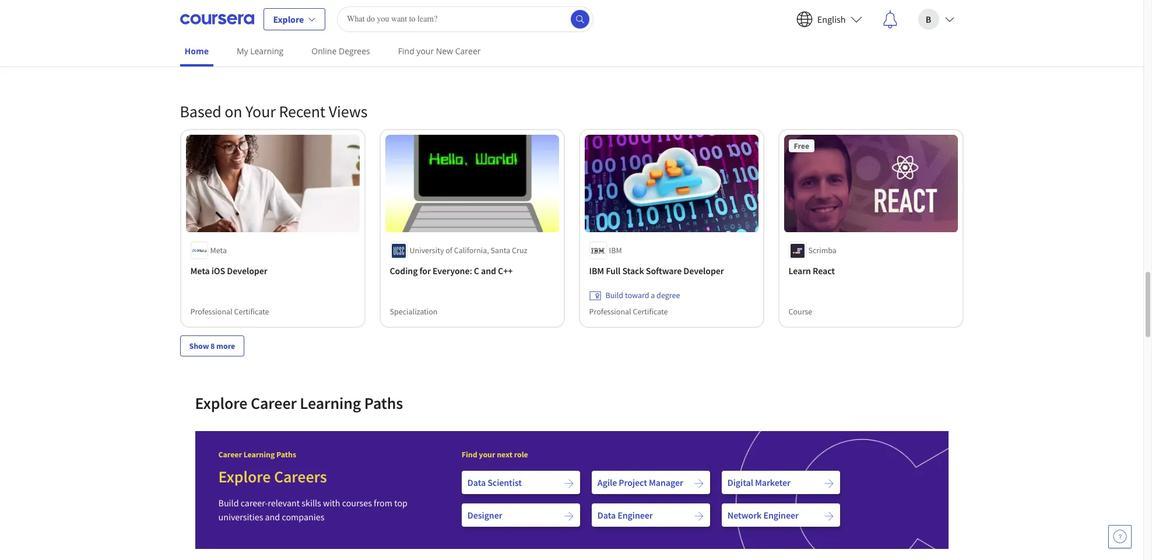 Task type: vqa. For each thing, say whether or not it's contained in the screenshot.
UMass to the left
no



Task type: describe. For each thing, give the bounding box(es) containing it.
online degrees
[[312, 46, 370, 57]]

meta for meta ios developer
[[190, 265, 210, 277]]

data scientist link
[[462, 471, 580, 494]]

learn react
[[789, 265, 835, 277]]

free
[[794, 141, 810, 151]]

learning for career learning paths
[[244, 449, 275, 460]]

health 471 courses
[[803, 6, 843, 30]]

data for data science 425 courses
[[313, 6, 332, 18]]

manager
[[649, 477, 684, 488]]

explore for explore career learning paths
[[195, 393, 248, 414]]

science
[[334, 6, 364, 18]]

california,
[[454, 246, 489, 256]]

arrow right image for network engineer
[[824, 511, 835, 522]]

courses inside the health 471 courses
[[817, 19, 843, 30]]

marketer
[[755, 477, 791, 488]]

data engineer
[[598, 509, 653, 521]]

meta for meta
[[210, 246, 227, 256]]

engineer for data engineer
[[618, 509, 653, 521]]

meta ios developer link
[[190, 264, 355, 278]]

ibm full stack software developer link
[[589, 264, 754, 278]]

your
[[246, 101, 276, 122]]

role
[[514, 449, 528, 460]]

career learning paths
[[218, 449, 296, 460]]

on
[[225, 101, 242, 122]]

show
[[189, 341, 209, 351]]

courses inside "build career-relevant skills with courses from top universities and companies"
[[342, 497, 372, 509]]

top
[[394, 497, 408, 509]]

1 horizontal spatial paths
[[364, 393, 403, 414]]

data for data engineer
[[598, 509, 616, 521]]

explore for explore careers
[[218, 466, 271, 487]]

agile project manager link
[[592, 471, 710, 494]]

coursera image
[[180, 10, 254, 28]]

c++
[[498, 265, 513, 277]]

learning for my learning
[[250, 46, 284, 57]]

agile
[[598, 477, 617, 488]]

course
[[789, 307, 813, 317]]

digital marketer
[[728, 477, 791, 488]]

more
[[216, 341, 235, 351]]

stack
[[623, 265, 644, 277]]

everyone:
[[433, 265, 472, 277]]

0 horizontal spatial career
[[218, 449, 242, 460]]

find your next role
[[462, 449, 528, 460]]

degrees
[[339, 46, 370, 57]]

toward
[[625, 291, 650, 301]]

home
[[185, 46, 209, 57]]

online
[[312, 46, 337, 57]]

skills
[[302, 497, 321, 509]]

1 developer from the left
[[227, 265, 268, 277]]

digital marketer link
[[722, 471, 841, 494]]

1 professional certificate from the left
[[190, 307, 269, 317]]

courses inside the data science 425 courses
[[327, 19, 353, 30]]

build career-relevant skills with courses from top universities and companies
[[218, 497, 408, 523]]

learn
[[789, 265, 811, 277]]

network engineer link
[[722, 503, 841, 527]]

digital
[[728, 477, 754, 488]]

data science 425 courses
[[313, 6, 364, 30]]

cruz
[[512, 246, 528, 256]]

find your new career link
[[394, 38, 486, 64]]

with
[[323, 497, 340, 509]]

1 vertical spatial learning
[[300, 393, 361, 414]]

scientist
[[488, 477, 522, 488]]

coding
[[390, 265, 418, 277]]

home link
[[180, 38, 213, 67]]

santa
[[491, 246, 511, 256]]

show 8 more button
[[180, 335, 245, 356]]

views
[[329, 101, 368, 122]]

business link
[[413, 0, 567, 46]]

a
[[651, 291, 655, 301]]

full
[[606, 265, 621, 277]]

business image
[[413, 0, 469, 46]]

university
[[410, 246, 444, 256]]

build toward a degree
[[606, 291, 680, 301]]

coding for everyone: c and c++ link
[[390, 264, 554, 278]]

2 certificate from the left
[[633, 307, 668, 317]]

scrimba
[[809, 246, 837, 256]]

build for build toward a degree
[[606, 291, 624, 301]]

explore for explore
[[273, 13, 304, 25]]

your for next
[[479, 449, 496, 460]]

online degrees link
[[307, 38, 375, 64]]



Task type: locate. For each thing, give the bounding box(es) containing it.
career up career learning paths
[[251, 393, 297, 414]]

ibm
[[609, 246, 622, 256], [589, 265, 604, 277]]

meta left ios
[[190, 265, 210, 277]]

careers
[[274, 466, 327, 487]]

0 vertical spatial paths
[[364, 393, 403, 414]]

business
[[476, 6, 512, 18]]

ibm full stack software developer
[[589, 265, 724, 277]]

courses down the health
[[817, 19, 843, 30]]

1 horizontal spatial and
[[481, 265, 496, 277]]

arrow right image inside data engineer link
[[694, 511, 705, 522]]

data left scientist
[[468, 477, 486, 488]]

1 horizontal spatial certificate
[[633, 307, 668, 317]]

0 horizontal spatial paths
[[277, 449, 296, 460]]

find left new on the top of the page
[[398, 46, 415, 57]]

0 vertical spatial your
[[417, 46, 434, 57]]

react
[[813, 265, 835, 277]]

learning
[[250, 46, 284, 57], [300, 393, 361, 414], [244, 449, 275, 460]]

project
[[619, 477, 647, 488]]

1 horizontal spatial ibm
[[609, 246, 622, 256]]

computer science image
[[577, 0, 633, 46]]

0 vertical spatial explore
[[273, 13, 304, 25]]

engineer for network engineer
[[764, 509, 799, 521]]

data up 425
[[313, 6, 332, 18]]

1 vertical spatial meta
[[190, 265, 210, 277]]

2 professional certificate from the left
[[589, 307, 668, 317]]

meta ios developer
[[190, 265, 268, 277]]

agile project manager
[[598, 477, 684, 488]]

2 vertical spatial data
[[598, 509, 616, 521]]

None search field
[[337, 6, 594, 32]]

0 vertical spatial and
[[481, 265, 496, 277]]

english
[[818, 13, 846, 25]]

certificate up the more
[[234, 307, 269, 317]]

1 horizontal spatial data
[[468, 477, 486, 488]]

0 horizontal spatial build
[[218, 497, 239, 509]]

0 horizontal spatial data
[[313, 6, 332, 18]]

build for build career-relevant skills with courses from top universities and companies
[[218, 497, 239, 509]]

2 vertical spatial learning
[[244, 449, 275, 460]]

0 vertical spatial meta
[[210, 246, 227, 256]]

2 vertical spatial career
[[218, 449, 242, 460]]

build inside "build career-relevant skills with courses from top universities and companies"
[[218, 497, 239, 509]]

1 horizontal spatial engineer
[[764, 509, 799, 521]]

arrow right image for data scientist
[[564, 478, 575, 489]]

career
[[455, 46, 481, 57], [251, 393, 297, 414], [218, 449, 242, 460]]

1 vertical spatial ibm
[[589, 265, 604, 277]]

1 horizontal spatial developer
[[684, 265, 724, 277]]

0 vertical spatial career
[[455, 46, 481, 57]]

0 horizontal spatial and
[[265, 511, 280, 523]]

based on your recent views
[[180, 101, 368, 122]]

1 vertical spatial your
[[479, 449, 496, 460]]

explore
[[273, 13, 304, 25], [195, 393, 248, 414], [218, 466, 271, 487]]

ibm up the full
[[609, 246, 622, 256]]

1 vertical spatial find
[[462, 449, 478, 460]]

professional
[[190, 307, 233, 317], [589, 307, 632, 317]]

and inside "build career-relevant skills with courses from top universities and companies"
[[265, 511, 280, 523]]

build inside based on your recent views collection element
[[606, 291, 624, 301]]

explore left 425
[[273, 13, 304, 25]]

data
[[313, 6, 332, 18], [468, 477, 486, 488], [598, 509, 616, 521]]

career-
[[241, 497, 268, 509]]

health
[[803, 6, 830, 18]]

developer
[[227, 265, 268, 277], [684, 265, 724, 277]]

explore button
[[263, 8, 326, 30]]

developer right software
[[684, 265, 724, 277]]

1 horizontal spatial find
[[462, 449, 478, 460]]

1 vertical spatial paths
[[277, 449, 296, 460]]

career right new on the top of the page
[[455, 46, 481, 57]]

1 vertical spatial build
[[218, 497, 239, 509]]

ios
[[212, 265, 225, 277]]

professional up show 8 more "button"
[[190, 307, 233, 317]]

network
[[728, 509, 762, 521]]

1 horizontal spatial professional
[[589, 307, 632, 317]]

arrow right image for data engineer
[[694, 511, 705, 522]]

arrow right image inside digital marketer link
[[824, 478, 835, 489]]

1 engineer from the left
[[618, 509, 653, 521]]

0 horizontal spatial developer
[[227, 265, 268, 277]]

my learning
[[237, 46, 284, 57]]

0 horizontal spatial ibm
[[589, 265, 604, 277]]

and inside based on your recent views collection element
[[481, 265, 496, 277]]

1 horizontal spatial your
[[479, 449, 496, 460]]

next
[[497, 449, 513, 460]]

1 certificate from the left
[[234, 307, 269, 317]]

explore down the more
[[195, 393, 248, 414]]

professional certificate down toward
[[589, 307, 668, 317]]

career up explore careers
[[218, 449, 242, 460]]

engineer down digital marketer link at the bottom right of the page
[[764, 509, 799, 521]]

ibm for ibm
[[609, 246, 622, 256]]

companies
[[282, 511, 325, 523]]

1 horizontal spatial professional certificate
[[589, 307, 668, 317]]

0 horizontal spatial find
[[398, 46, 415, 57]]

software
[[646, 265, 682, 277]]

and down relevant on the bottom left
[[265, 511, 280, 523]]

find left next
[[462, 449, 478, 460]]

for
[[420, 265, 431, 277]]

What do you want to learn? text field
[[337, 6, 594, 32]]

arrow right image
[[694, 478, 705, 489]]

arrow right image inside network engineer link
[[824, 511, 835, 522]]

arrow right image for digital marketer
[[824, 478, 835, 489]]

arrow right image
[[564, 478, 575, 489], [824, 478, 835, 489], [564, 511, 575, 522], [694, 511, 705, 522], [824, 511, 835, 522]]

learn react link
[[789, 264, 954, 278]]

data inside the data science 425 courses
[[313, 6, 332, 18]]

1 vertical spatial career
[[251, 393, 297, 414]]

coding for everyone: c and c++
[[390, 265, 513, 277]]

your left next
[[479, 449, 496, 460]]

professional certificate
[[190, 307, 269, 317], [589, 307, 668, 317]]

471
[[803, 19, 815, 30]]

university of california, santa cruz
[[410, 246, 528, 256]]

explore down career learning paths
[[218, 466, 271, 487]]

professional down toward
[[589, 307, 632, 317]]

ibm left the full
[[589, 265, 604, 277]]

0 vertical spatial data
[[313, 6, 332, 18]]

recent
[[279, 101, 326, 122]]

engineer
[[618, 509, 653, 521], [764, 509, 799, 521]]

425
[[313, 19, 325, 30]]

0 horizontal spatial certificate
[[234, 307, 269, 317]]

and
[[481, 265, 496, 277], [265, 511, 280, 523]]

your left new on the top of the page
[[417, 46, 434, 57]]

help center image
[[1114, 530, 1128, 544]]

specialization
[[390, 307, 438, 317]]

b button
[[909, 0, 964, 38]]

2 vertical spatial explore
[[218, 466, 271, 487]]

1 professional from the left
[[190, 307, 233, 317]]

1 horizontal spatial career
[[251, 393, 297, 414]]

find for find your new career
[[398, 46, 415, 57]]

ibm for ibm full stack software developer
[[589, 265, 604, 277]]

english button
[[787, 0, 872, 38]]

2 professional from the left
[[589, 307, 632, 317]]

0 horizontal spatial professional certificate
[[190, 307, 269, 317]]

and right the c at top
[[481, 265, 496, 277]]

0 horizontal spatial professional
[[190, 307, 233, 317]]

0 vertical spatial ibm
[[609, 246, 622, 256]]

0 vertical spatial learning
[[250, 46, 284, 57]]

universities
[[218, 511, 263, 523]]

arrow right image inside data scientist link
[[564, 478, 575, 489]]

data down agile
[[598, 509, 616, 521]]

new
[[436, 46, 453, 57]]

from
[[374, 497, 393, 509]]

0 horizontal spatial your
[[417, 46, 434, 57]]

designer
[[468, 509, 503, 521]]

1 vertical spatial and
[[265, 511, 280, 523]]

explore careers
[[218, 466, 327, 487]]

engineer down project
[[618, 509, 653, 521]]

data for data scientist
[[468, 477, 486, 488]]

c
[[474, 265, 480, 277]]

2 engineer from the left
[[764, 509, 799, 521]]

find for find your next role
[[462, 449, 478, 460]]

build up universities
[[218, 497, 239, 509]]

1 horizontal spatial build
[[606, 291, 624, 301]]

designer link
[[462, 503, 580, 527]]

based
[[180, 101, 222, 122]]

build
[[606, 291, 624, 301], [218, 497, 239, 509]]

0 horizontal spatial engineer
[[618, 509, 653, 521]]

courses right with
[[342, 497, 372, 509]]

data scientist
[[468, 477, 522, 488]]

based on your recent views collection element
[[173, 82, 971, 375]]

courses down 'science'
[[327, 19, 353, 30]]

degree
[[657, 291, 680, 301]]

courses
[[327, 19, 353, 30], [817, 19, 843, 30], [342, 497, 372, 509]]

of
[[446, 246, 453, 256]]

show 8 more
[[189, 341, 235, 351]]

meta up ios
[[210, 246, 227, 256]]

your for new
[[417, 46, 434, 57]]

0 horizontal spatial meta
[[190, 265, 210, 277]]

developer right ios
[[227, 265, 268, 277]]

data engineer link
[[592, 503, 710, 527]]

arrow right image for designer
[[564, 511, 575, 522]]

data science image
[[250, 0, 306, 46]]

1 vertical spatial data
[[468, 477, 486, 488]]

my
[[237, 46, 248, 57]]

paths
[[364, 393, 403, 414], [277, 449, 296, 460]]

relevant
[[268, 497, 300, 509]]

my learning link
[[232, 38, 288, 64]]

8
[[211, 341, 215, 351]]

certificate down a on the right of page
[[633, 307, 668, 317]]

explore career learning paths
[[195, 393, 403, 414]]

2 horizontal spatial career
[[455, 46, 481, 57]]

network engineer
[[728, 509, 799, 521]]

0 vertical spatial find
[[398, 46, 415, 57]]

1 vertical spatial explore
[[195, 393, 248, 414]]

0 vertical spatial build
[[606, 291, 624, 301]]

explore inside dropdown button
[[273, 13, 304, 25]]

professional certificate up the more
[[190, 307, 269, 317]]

arrow right image inside the designer link
[[564, 511, 575, 522]]

2 developer from the left
[[684, 265, 724, 277]]

1 horizontal spatial meta
[[210, 246, 227, 256]]

find your new career
[[398, 46, 481, 57]]

move carousel right image
[[900, 4, 928, 32]]

meta
[[210, 246, 227, 256], [190, 265, 210, 277]]

find
[[398, 46, 415, 57], [462, 449, 478, 460]]

build left toward
[[606, 291, 624, 301]]

2 horizontal spatial data
[[598, 509, 616, 521]]



